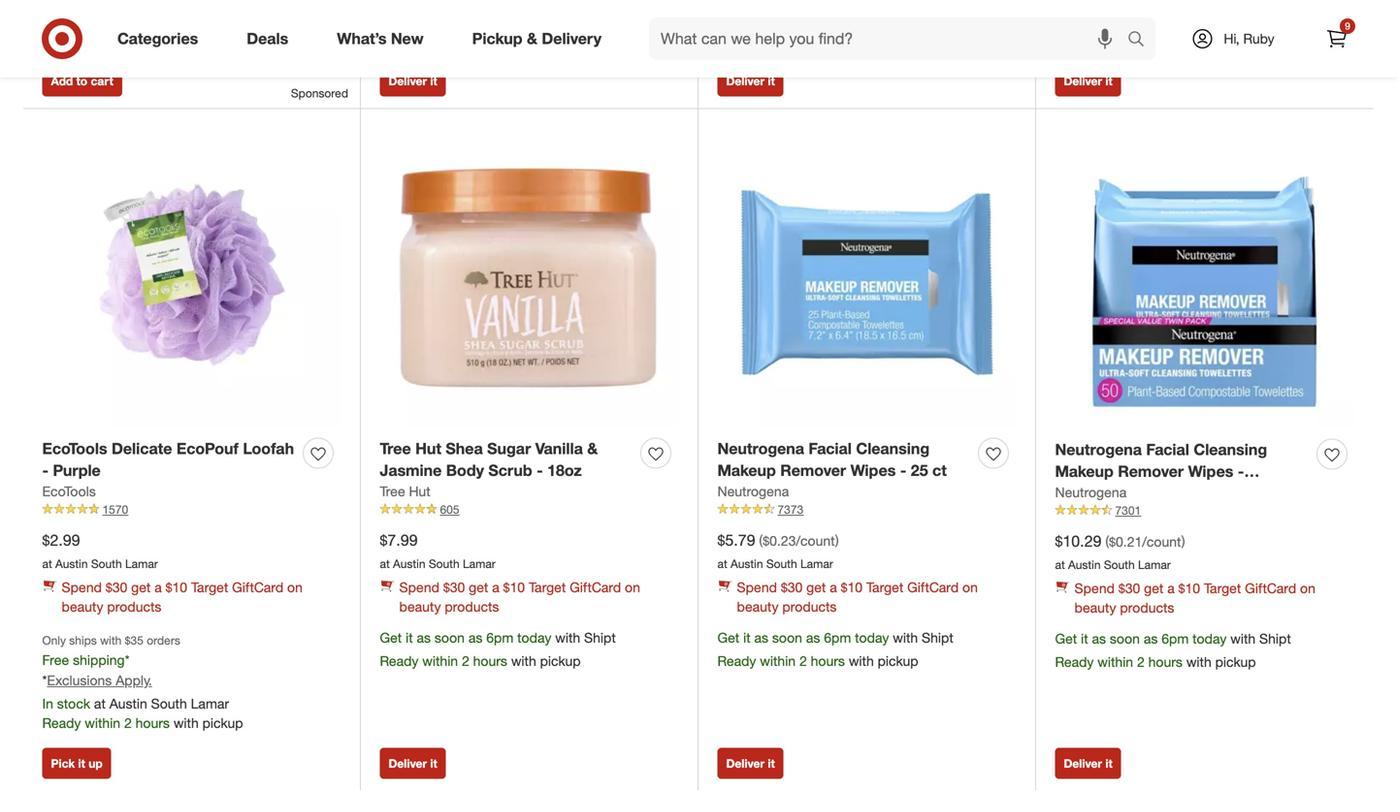 Task type: vqa. For each thing, say whether or not it's contained in the screenshot.
The Greg
no



Task type: describe. For each thing, give the bounding box(es) containing it.
pickup & delivery
[[472, 29, 602, 48]]

spend for $7.99
[[399, 579, 439, 596]]

tree hut link
[[380, 482, 430, 502]]

exclusions apply. link
[[47, 672, 152, 689]]

pickup for neutrogena facial cleansing makeup remover wipes - 25 ct
[[878, 653, 918, 670]]

$10 for $10.29
[[1178, 580, 1200, 597]]

within inside only ships with $35 orders free shipping * * exclusions apply. in stock at  austin south lamar ready within 2 hours with pickup
[[85, 715, 120, 732]]

products for $2.99
[[107, 599, 161, 616]]

cleansing for neutrogena facial cleansing makeup remover wipes - 25 ct
[[856, 439, 930, 458]]

$10.29
[[1055, 532, 1102, 551]]

in stock ready within 2 hours with pickup
[[42, 12, 243, 49]]

( for $10.29
[[1105, 534, 1109, 551]]

hi,
[[1224, 30, 1240, 47]]

tree for tree hut shea sugar vanilla & jasmine body scrub - 18oz
[[380, 439, 411, 458]]

neutrogena link for neutrogena facial cleansing makeup remover wipes - 25 ct
[[717, 482, 789, 502]]

categories
[[117, 29, 198, 48]]

today for scrub
[[517, 630, 551, 647]]

austin inside $5.79 ( $0.23 /count ) at austin south lamar
[[731, 557, 763, 572]]

spend $30 get a $10 target giftcard on beauty products for $10.29
[[1075, 580, 1315, 616]]

target for tree hut shea sugar vanilla & jasmine body scrub - 18oz
[[529, 579, 566, 596]]

9
[[1345, 20, 1350, 32]]

605
[[440, 503, 459, 517]]

beauty for $7.99
[[399, 599, 441, 616]]

$10 for $5.79
[[841, 579, 863, 596]]

tree for tree hut
[[380, 483, 405, 500]]

ready for neutrogena facial cleansing makeup remover wipes - 25ct/2pk
[[1055, 654, 1094, 671]]

$10.29 ( $0.21 /count ) at austin south lamar
[[1055, 532, 1185, 572]]

with inside in stock ready within 2 hours with pickup
[[173, 32, 199, 49]]

on for ecotools delicate ecopouf loofah - purple
[[287, 579, 303, 596]]

$2.99 at austin south lamar
[[42, 531, 158, 572]]

what's new link
[[320, 17, 448, 60]]

ready for neutrogena facial cleansing makeup remover wipes - 25 ct
[[717, 653, 756, 670]]

spend for $2.99
[[62, 579, 102, 596]]

25ct/2pk
[[1055, 485, 1119, 504]]

ecotools delicate ecopouf loofah - purple link
[[42, 438, 295, 482]]

$30 for $10.29
[[1118, 580, 1140, 597]]

vanilla
[[535, 439, 583, 458]]

( for $5.79
[[759, 533, 763, 550]]

pickup for neutrogena facial cleansing makeup remover wipes - 25ct/2pk
[[1215, 654, 1256, 671]]

pick
[[51, 757, 75, 771]]

pickup for tree hut shea sugar vanilla & jasmine body scrub - 18oz
[[540, 653, 581, 670]]

stock inside in stock ready within 2 hours with pickup
[[57, 12, 90, 29]]

in inside in stock ready within 2 hours with pickup
[[42, 12, 53, 29]]

hours inside only ships with $35 orders free shipping * * exclusions apply. in stock at  austin south lamar ready within 2 hours with pickup
[[135, 715, 170, 732]]

within for neutrogena facial cleansing makeup remover wipes - 25ct/2pk
[[1098, 654, 1133, 671]]

neutrogena facial cleansing makeup remover wipes - 25 ct link
[[717, 438, 971, 482]]

get it as soon as 6pm today with shipt ready within 2 hours with pickup for $7.99
[[380, 630, 616, 670]]

hi, ruby
[[1224, 30, 1275, 47]]

search
[[1119, 31, 1165, 50]]

pick it up
[[51, 757, 103, 771]]

tree hut
[[380, 483, 430, 500]]

a for $2.99
[[154, 579, 162, 596]]

within inside in stock ready within 2 hours with pickup
[[85, 32, 120, 49]]

/count for $10.29
[[1142, 534, 1181, 551]]

$5.79 ( $0.23 /count ) at austin south lamar
[[717, 531, 839, 572]]

ships
[[69, 633, 97, 648]]

in inside only ships with $35 orders free shipping * * exclusions apply. in stock at  austin south lamar ready within 2 hours with pickup
[[42, 696, 53, 713]]

ecotools delicate ecopouf loofah - purple
[[42, 439, 294, 480]]

2 for neutrogena facial cleansing makeup remover wipes - 25 ct
[[799, 653, 807, 670]]

0 vertical spatial *
[[125, 652, 130, 669]]

beauty for $5.79
[[737, 599, 779, 616]]

deals
[[247, 29, 288, 48]]

tree hut shea sugar vanilla & jasmine body scrub - 18oz link
[[380, 438, 633, 482]]

hours for tree hut shea sugar vanilla & jasmine body scrub - 18oz
[[473, 653, 507, 670]]

sponsored
[[291, 86, 348, 100]]

ecotools link
[[42, 482, 96, 502]]

on for tree hut shea sugar vanilla & jasmine body scrub - 18oz
[[625, 579, 640, 596]]

at inside only ships with $35 orders free shipping * * exclusions apply. in stock at  austin south lamar ready within 2 hours with pickup
[[94, 696, 106, 713]]

orders
[[147, 633, 180, 648]]

it inside button
[[78, 757, 85, 771]]

What can we help you find? suggestions appear below search field
[[649, 17, 1132, 60]]

1570 link
[[42, 502, 341, 519]]

body
[[446, 462, 484, 480]]

facial for 25
[[809, 439, 852, 458]]

2 inside only ships with $35 orders free shipping * * exclusions apply. in stock at  austin south lamar ready within 2 hours with pickup
[[124, 715, 132, 732]]

ecotools for ecotools delicate ecopouf loofah - purple
[[42, 439, 107, 458]]

a for $10.29
[[1167, 580, 1175, 597]]

2 inside in stock ready within 2 hours with pickup
[[124, 32, 132, 49]]

makeup for neutrogena facial cleansing makeup remover wipes - 25ct/2pk
[[1055, 463, 1114, 481]]

spend for $5.79
[[737, 579, 777, 596]]

lamar inside the $10.29 ( $0.21 /count ) at austin south lamar
[[1138, 558, 1171, 572]]

lamar inside only ships with $35 orders free shipping * * exclusions apply. in stock at  austin south lamar ready within 2 hours with pickup
[[191, 696, 229, 713]]

tree hut shea sugar vanilla & jasmine body scrub - 18oz
[[380, 439, 598, 480]]

neutrogena for neutrogena facial cleansing makeup remover wipes - 25 ct neutrogena link
[[717, 483, 789, 500]]

pickup inside only ships with $35 orders free shipping * * exclusions apply. in stock at  austin south lamar ready within 2 hours with pickup
[[202, 715, 243, 732]]

giftcard for neutrogena facial cleansing makeup remover wipes - 25ct/2pk
[[1245, 580, 1296, 597]]

lamar inside $7.99 at austin south lamar
[[463, 557, 496, 572]]

what's new
[[337, 29, 424, 48]]

6pm for $7.99
[[486, 630, 514, 647]]

$10 for $7.99
[[503, 579, 525, 596]]

25
[[911, 462, 928, 480]]

shipt for $10.29
[[1259, 631, 1291, 648]]

- inside neutrogena facial cleansing makeup remover wipes - 25 ct
[[900, 462, 907, 480]]

neutrogena facial cleansing makeup remover wipes - 25ct/2pk
[[1055, 440, 1267, 504]]

south inside $5.79 ( $0.23 /count ) at austin south lamar
[[766, 557, 797, 572]]

$30 for $5.79
[[781, 579, 803, 596]]

neutrogena facial cleansing makeup remover wipes - 25ct/2pk link
[[1055, 439, 1309, 504]]

target for ecotools delicate ecopouf loofah - purple
[[191, 579, 228, 596]]

soon for $10.29
[[1110, 631, 1140, 648]]

up
[[88, 757, 103, 771]]

18oz
[[547, 462, 582, 480]]

purple
[[53, 462, 101, 480]]

ready for tree hut shea sugar vanilla & jasmine body scrub - 18oz
[[380, 653, 419, 670]]

- inside neutrogena facial cleansing makeup remover wipes - 25ct/2pk
[[1238, 463, 1244, 481]]

get for $10.29
[[1144, 580, 1164, 597]]

exclusions
[[47, 672, 112, 689]]

1570
[[102, 503, 128, 517]]

$7.99
[[380, 531, 418, 550]]

on for neutrogena facial cleansing makeup remover wipes - 25 ct
[[963, 579, 978, 596]]

south inside $7.99 at austin south lamar
[[429, 557, 460, 572]]

a for $5.79
[[830, 579, 837, 596]]

spend $30 get a $10 target giftcard on beauty products for $5.79
[[737, 579, 978, 616]]

$7.99 at austin south lamar
[[380, 531, 496, 572]]

$35
[[125, 633, 143, 648]]

scrub
[[488, 462, 532, 480]]

austin inside only ships with $35 orders free shipping * * exclusions apply. in stock at  austin south lamar ready within 2 hours with pickup
[[109, 696, 147, 713]]

delicate
[[112, 439, 172, 458]]

$0.23
[[763, 533, 796, 550]]

$2.99
[[42, 531, 80, 550]]

ready inside only ships with $35 orders free shipping * * exclusions apply. in stock at  austin south lamar ready within 2 hours with pickup
[[42, 715, 81, 732]]

neutrogena for neutrogena facial cleansing makeup remover wipes - 25ct/2pk
[[1055, 440, 1142, 459]]

loofah
[[243, 439, 294, 458]]

$30 for $7.99
[[443, 579, 465, 596]]

9 link
[[1316, 17, 1358, 60]]

deals link
[[230, 17, 313, 60]]

7373
[[778, 503, 804, 517]]

within for tree hut shea sugar vanilla & jasmine body scrub - 18oz
[[422, 653, 458, 670]]

stock inside only ships with $35 orders free shipping * * exclusions apply. in stock at  austin south lamar ready within 2 hours with pickup
[[57, 696, 90, 713]]

pick it up button
[[42, 748, 111, 779]]

target for neutrogena facial cleansing makeup remover wipes - 25ct/2pk
[[1204, 580, 1241, 597]]

neutrogena link for neutrogena facial cleansing makeup remover wipes - 25ct/2pk
[[1055, 483, 1127, 503]]

get for $7.99
[[469, 579, 488, 596]]

shipping
[[73, 652, 125, 669]]

cart
[[91, 74, 113, 88]]

get it as soon as 6pm today with shipt ready within 2 hours with pickup for $5.79
[[717, 630, 953, 670]]

lamar inside $2.99 at austin south lamar
[[125, 557, 158, 572]]

shea
[[446, 439, 483, 458]]

pickup
[[472, 29, 523, 48]]



Task type: locate. For each thing, give the bounding box(es) containing it.
0 horizontal spatial (
[[759, 533, 763, 550]]

) for $10.29
[[1181, 534, 1185, 551]]

7301
[[1115, 504, 1141, 518]]

at inside the $10.29 ( $0.21 /count ) at austin south lamar
[[1055, 558, 1065, 572]]

0 vertical spatial stock
[[57, 12, 90, 29]]

cleansing inside neutrogena facial cleansing makeup remover wipes - 25 ct
[[856, 439, 930, 458]]

makeup up 25ct/2pk on the right of the page
[[1055, 463, 1114, 481]]

/count inside $5.79 ( $0.23 /count ) at austin south lamar
[[796, 533, 835, 550]]

get for $5.79
[[717, 630, 740, 647]]

products for $7.99
[[445, 599, 499, 616]]

( inside the $10.29 ( $0.21 /count ) at austin south lamar
[[1105, 534, 1109, 551]]

get for $10.29
[[1055, 631, 1077, 648]]

$30 for $2.99
[[106, 579, 127, 596]]

1 horizontal spatial today
[[855, 630, 889, 647]]

target down 7373 link
[[866, 579, 904, 596]]

-
[[42, 462, 49, 480], [537, 462, 543, 480], [900, 462, 907, 480], [1238, 463, 1244, 481]]

soon
[[435, 630, 465, 647], [772, 630, 802, 647], [1110, 631, 1140, 648]]

soon down $7.99 at austin south lamar
[[435, 630, 465, 647]]

makeup
[[717, 462, 776, 480], [1055, 463, 1114, 481]]

south inside only ships with $35 orders free shipping * * exclusions apply. in stock at  austin south lamar ready within 2 hours with pickup
[[151, 696, 187, 713]]

1 horizontal spatial )
[[1181, 534, 1185, 551]]

remover for 25ct/2pk
[[1118, 463, 1184, 481]]

neutrogena facial cleansing makeup remover wipes - 25 ct image
[[717, 128, 1016, 427], [717, 128, 1016, 427]]

get
[[380, 630, 402, 647], [717, 630, 740, 647], [1055, 631, 1077, 648]]

today for ct
[[855, 630, 889, 647]]

1 in from the top
[[42, 12, 53, 29]]

$5.79
[[717, 531, 755, 550]]

at
[[42, 557, 52, 572], [380, 557, 390, 572], [717, 557, 727, 572], [1055, 558, 1065, 572], [94, 696, 106, 713]]

austin down $7.99
[[393, 557, 425, 572]]

spend
[[62, 579, 102, 596], [399, 579, 439, 596], [737, 579, 777, 596], [1075, 580, 1115, 597]]

$30
[[106, 579, 127, 596], [443, 579, 465, 596], [781, 579, 803, 596], [1118, 580, 1140, 597]]

ecotools down purple
[[42, 483, 96, 500]]

) inside the $10.29 ( $0.21 /count ) at austin south lamar
[[1181, 534, 1185, 551]]

tree up jasmine
[[380, 439, 411, 458]]

6pm for $10.29
[[1162, 631, 1189, 648]]

austin inside $7.99 at austin south lamar
[[393, 557, 425, 572]]

0 horizontal spatial )
[[835, 533, 839, 550]]

( right $5.79 on the bottom
[[759, 533, 763, 550]]

1 stock from the top
[[57, 12, 90, 29]]

giftcard for tree hut shea sugar vanilla & jasmine body scrub - 18oz
[[570, 579, 621, 596]]

$10 down 7373 link
[[841, 579, 863, 596]]

target for neutrogena facial cleansing makeup remover wipes - 25 ct
[[866, 579, 904, 596]]

within for neutrogena facial cleansing makeup remover wipes - 25 ct
[[760, 653, 796, 670]]

beauty down $7.99 at austin south lamar
[[399, 599, 441, 616]]

2 for tree hut shea sugar vanilla & jasmine body scrub - 18oz
[[462, 653, 469, 670]]

neutrogena for neutrogena facial cleansing makeup remover wipes - 25 ct
[[717, 439, 804, 458]]

get down $7.99 at austin south lamar
[[469, 579, 488, 596]]

$30 down $7.99 at austin south lamar
[[443, 579, 465, 596]]

soon down the $10.29 ( $0.21 /count ) at austin south lamar
[[1110, 631, 1140, 648]]

lamar inside $5.79 ( $0.23 /count ) at austin south lamar
[[800, 557, 833, 572]]

1 vertical spatial in
[[42, 696, 53, 713]]

2 in from the top
[[42, 696, 53, 713]]

austin inside $2.99 at austin south lamar
[[55, 557, 88, 572]]

1 vertical spatial *
[[42, 672, 47, 689]]

1 vertical spatial hut
[[409, 483, 430, 500]]

605 link
[[380, 502, 679, 519]]

austin down the apply.
[[109, 696, 147, 713]]

ecotools delicate ecopouf loofah - purple image
[[42, 128, 341, 427], [42, 128, 341, 427]]

stock
[[57, 12, 90, 29], [57, 696, 90, 713]]

neutrogena facial cleansing makeup remover wipes - 25 ct
[[717, 439, 947, 480]]

a up orders at left bottom
[[154, 579, 162, 596]]

new
[[391, 29, 424, 48]]

) down 7301 link
[[1181, 534, 1185, 551]]

giftcard for ecotools delicate ecopouf loofah - purple
[[232, 579, 283, 596]]

neutrogena link up 7373
[[717, 482, 789, 502]]

on
[[287, 579, 303, 596], [625, 579, 640, 596], [963, 579, 978, 596], [1300, 580, 1315, 597]]

1 ecotools from the top
[[42, 439, 107, 458]]

deliver it
[[389, 74, 437, 88], [726, 74, 775, 88], [1064, 74, 1113, 88], [389, 757, 437, 771], [726, 757, 775, 771], [1064, 757, 1113, 771]]

0 vertical spatial hut
[[415, 439, 441, 458]]

makeup up $5.79 on the bottom
[[717, 462, 776, 480]]

makeup for neutrogena facial cleansing makeup remover wipes - 25 ct
[[717, 462, 776, 480]]

1 horizontal spatial wipes
[[1188, 463, 1234, 481]]

austin
[[55, 557, 88, 572], [393, 557, 425, 572], [731, 557, 763, 572], [1068, 558, 1101, 572], [109, 696, 147, 713]]

ready
[[42, 32, 81, 49], [380, 653, 419, 670], [717, 653, 756, 670], [1055, 654, 1094, 671], [42, 715, 81, 732]]

1 horizontal spatial facial
[[1146, 440, 1189, 459]]

wipes for neutrogena facial cleansing makeup remover wipes - 25ct/2pk
[[1188, 463, 1234, 481]]

$10
[[166, 579, 187, 596], [503, 579, 525, 596], [841, 579, 863, 596], [1178, 580, 1200, 597]]

) down 7373 link
[[835, 533, 839, 550]]

hours
[[135, 32, 170, 49], [473, 653, 507, 670], [811, 653, 845, 670], [1148, 654, 1183, 671], [135, 715, 170, 732]]

get down $5.79 ( $0.23 /count ) at austin south lamar
[[806, 579, 826, 596]]

& right vanilla
[[587, 439, 598, 458]]

delivery
[[542, 29, 602, 48]]

in down exclusions
[[42, 696, 53, 713]]

add to cart button
[[42, 65, 122, 96]]

( right '$10.29'
[[1105, 534, 1109, 551]]

pickup & delivery link
[[456, 17, 626, 60]]

hours inside in stock ready within 2 hours with pickup
[[135, 32, 170, 49]]

1 vertical spatial ecotools
[[42, 483, 96, 500]]

south down '605'
[[429, 557, 460, 572]]

2 horizontal spatial shipt
[[1259, 631, 1291, 648]]

get for $5.79
[[806, 579, 826, 596]]

1 horizontal spatial get
[[717, 630, 740, 647]]

0 vertical spatial tree
[[380, 439, 411, 458]]

south inside $2.99 at austin south lamar
[[91, 557, 122, 572]]

on for neutrogena facial cleansing makeup remover wipes - 25ct/2pk
[[1300, 580, 1315, 597]]

cleansing up 25
[[856, 439, 930, 458]]

1 horizontal spatial cleansing
[[1194, 440, 1267, 459]]

1 horizontal spatial /count
[[1142, 534, 1181, 551]]

add
[[51, 74, 73, 88]]

at inside $5.79 ( $0.23 /count ) at austin south lamar
[[717, 557, 727, 572]]

2 stock from the top
[[57, 696, 90, 713]]

ecotools for ecotools
[[42, 483, 96, 500]]

at inside $2.99 at austin south lamar
[[42, 557, 52, 572]]

get it as soon as 6pm today with shipt ready within 2 hours with pickup for $10.29
[[1055, 631, 1291, 671]]

as
[[417, 630, 431, 647], [468, 630, 483, 647], [754, 630, 768, 647], [806, 630, 820, 647], [1092, 631, 1106, 648], [1144, 631, 1158, 648]]

deliver it button
[[380, 65, 446, 96], [717, 65, 784, 96], [1055, 65, 1121, 96], [380, 748, 446, 779], [717, 748, 784, 779], [1055, 748, 1121, 779]]

facial up 7301 link
[[1146, 440, 1189, 459]]

ecotools up purple
[[42, 439, 107, 458]]

2 horizontal spatial soon
[[1110, 631, 1140, 648]]

remover inside neutrogena facial cleansing makeup remover wipes - 25 ct
[[780, 462, 846, 480]]

remover up 7373
[[780, 462, 846, 480]]

get
[[131, 579, 151, 596], [469, 579, 488, 596], [806, 579, 826, 596], [1144, 580, 1164, 597]]

2
[[124, 32, 132, 49], [462, 653, 469, 670], [799, 653, 807, 670], [1137, 654, 1145, 671], [124, 715, 132, 732]]

( inside $5.79 ( $0.23 /count ) at austin south lamar
[[759, 533, 763, 550]]

0 horizontal spatial get
[[380, 630, 402, 647]]

0 horizontal spatial 6pm
[[486, 630, 514, 647]]

products down $7.99 at austin south lamar
[[445, 599, 499, 616]]

2 horizontal spatial 6pm
[[1162, 631, 1189, 648]]

1 horizontal spatial get it as soon as 6pm today with shipt ready within 2 hours with pickup
[[717, 630, 953, 670]]

1 tree from the top
[[380, 439, 411, 458]]

stock down exclusions
[[57, 696, 90, 713]]

spend $30 get a $10 target giftcard on beauty products down 7301 link
[[1075, 580, 1315, 616]]

austin down $5.79 on the bottom
[[731, 557, 763, 572]]

ecotools
[[42, 439, 107, 458], [42, 483, 96, 500]]

0 horizontal spatial soon
[[435, 630, 465, 647]]

south down the apply.
[[151, 696, 187, 713]]

neutrogena link up 7301
[[1055, 483, 1127, 503]]

remover
[[780, 462, 846, 480], [1118, 463, 1184, 481]]

south down 1570
[[91, 557, 122, 572]]

cleansing inside neutrogena facial cleansing makeup remover wipes - 25ct/2pk
[[1194, 440, 1267, 459]]

giftcard for neutrogena facial cleansing makeup remover wipes - 25 ct
[[907, 579, 959, 596]]

1 horizontal spatial neutrogena link
[[1055, 483, 1127, 503]]

wipes up 7301 link
[[1188, 463, 1234, 481]]

only
[[42, 633, 66, 648]]

$30 down $5.79 ( $0.23 /count ) at austin south lamar
[[781, 579, 803, 596]]

remover up 7301
[[1118, 463, 1184, 481]]

7373 link
[[717, 502, 1016, 519]]

spend $30 get a $10 target giftcard on beauty products
[[62, 579, 303, 616], [399, 579, 640, 616], [737, 579, 978, 616], [1075, 580, 1315, 616]]

a down $5.79 ( $0.23 /count ) at austin south lamar
[[830, 579, 837, 596]]

products down $5.79 ( $0.23 /count ) at austin south lamar
[[782, 599, 837, 616]]

tree
[[380, 439, 411, 458], [380, 483, 405, 500]]

/count inside the $10.29 ( $0.21 /count ) at austin south lamar
[[1142, 534, 1181, 551]]

austin inside the $10.29 ( $0.21 /count ) at austin south lamar
[[1068, 558, 1101, 572]]

a down the $10.29 ( $0.21 /count ) at austin south lamar
[[1167, 580, 1175, 597]]

0 horizontal spatial shipt
[[584, 630, 616, 647]]

at down "exclusions apply." link
[[94, 696, 106, 713]]

pickup
[[202, 32, 243, 49], [540, 653, 581, 670], [878, 653, 918, 670], [1215, 654, 1256, 671], [202, 715, 243, 732]]

0 horizontal spatial /count
[[796, 533, 835, 550]]

to
[[76, 74, 87, 88]]

a for $7.99
[[492, 579, 499, 596]]

1 vertical spatial &
[[587, 439, 598, 458]]

spend $30 get a $10 target giftcard on beauty products up orders at left bottom
[[62, 579, 303, 616]]

ecotools inside ecotools delicate ecopouf loofah - purple
[[42, 439, 107, 458]]

&
[[527, 29, 537, 48], [587, 439, 598, 458]]

2 tree from the top
[[380, 483, 405, 500]]

remover for 25
[[780, 462, 846, 480]]

south
[[91, 557, 122, 572], [429, 557, 460, 572], [766, 557, 797, 572], [1104, 558, 1135, 572], [151, 696, 187, 713]]

wipes inside neutrogena facial cleansing makeup remover wipes - 25 ct
[[850, 462, 896, 480]]

facial up 7373 link
[[809, 439, 852, 458]]

ready inside in stock ready within 2 hours with pickup
[[42, 32, 81, 49]]

austin down $2.99
[[55, 557, 88, 572]]

0 vertical spatial &
[[527, 29, 537, 48]]

1 horizontal spatial soon
[[772, 630, 802, 647]]

1 vertical spatial tree
[[380, 483, 405, 500]]

south inside the $10.29 ( $0.21 /count ) at austin south lamar
[[1104, 558, 1135, 572]]

/count down 7301 link
[[1142, 534, 1181, 551]]

0 horizontal spatial today
[[517, 630, 551, 647]]

within
[[85, 32, 120, 49], [422, 653, 458, 670], [760, 653, 796, 670], [1098, 654, 1133, 671], [85, 715, 120, 732]]

what's
[[337, 29, 387, 48]]

get for $2.99
[[131, 579, 151, 596]]

- inside tree hut shea sugar vanilla & jasmine body scrub - 18oz
[[537, 462, 543, 480]]

spend down $2.99 at austin south lamar
[[62, 579, 102, 596]]

neutrogena inside neutrogena facial cleansing makeup remover wipes - 25ct/2pk
[[1055, 440, 1142, 459]]

deliver
[[389, 74, 427, 88], [726, 74, 765, 88], [1064, 74, 1102, 88], [389, 757, 427, 771], [726, 757, 765, 771], [1064, 757, 1102, 771]]

soon for $7.99
[[435, 630, 465, 647]]

0 horizontal spatial neutrogena link
[[717, 482, 789, 502]]

- up 7301 link
[[1238, 463, 1244, 481]]

1 horizontal spatial &
[[587, 439, 598, 458]]

south down $0.21
[[1104, 558, 1135, 572]]

spend down the $10.29 ( $0.21 /count ) at austin south lamar
[[1075, 580, 1115, 597]]

hut for tree hut
[[409, 483, 430, 500]]

add to cart
[[51, 74, 113, 88]]

6pm
[[486, 630, 514, 647], [824, 630, 851, 647], [1162, 631, 1189, 648]]

beauty
[[62, 599, 103, 616], [399, 599, 441, 616], [737, 599, 779, 616], [1075, 599, 1116, 616]]

hut
[[415, 439, 441, 458], [409, 483, 430, 500]]

neutrogena for neutrogena facial cleansing makeup remover wipes - 25ct/2pk neutrogena link
[[1055, 484, 1127, 501]]

hours for neutrogena facial cleansing makeup remover wipes - 25 ct
[[811, 653, 845, 670]]

wipes inside neutrogena facial cleansing makeup remover wipes - 25ct/2pk
[[1188, 463, 1234, 481]]

at down $5.79 on the bottom
[[717, 557, 727, 572]]

hut for tree hut shea sugar vanilla & jasmine body scrub - 18oz
[[415, 439, 441, 458]]

neutrogena inside neutrogena facial cleansing makeup remover wipes - 25 ct
[[717, 439, 804, 458]]

$10 up orders at left bottom
[[166, 579, 187, 596]]

pickup inside in stock ready within 2 hours with pickup
[[202, 32, 243, 49]]

0 horizontal spatial makeup
[[717, 462, 776, 480]]

1 vertical spatial stock
[[57, 696, 90, 713]]

south down '$0.23'
[[766, 557, 797, 572]]

cleansing up 7301 link
[[1194, 440, 1267, 459]]

jasmine
[[380, 462, 442, 480]]

target down 7301 link
[[1204, 580, 1241, 597]]

beauty down the $10.29 ( $0.21 /count ) at austin south lamar
[[1075, 599, 1116, 616]]

& right pickup
[[527, 29, 537, 48]]

$0.21
[[1109, 534, 1142, 551]]

2 horizontal spatial get it as soon as 6pm today with shipt ready within 2 hours with pickup
[[1055, 631, 1291, 671]]

makeup inside neutrogena facial cleansing makeup remover wipes - 25 ct
[[717, 462, 776, 480]]

target
[[191, 579, 228, 596], [529, 579, 566, 596], [866, 579, 904, 596], [1204, 580, 1241, 597]]

0 horizontal spatial facial
[[809, 439, 852, 458]]

apply.
[[116, 672, 152, 689]]

) for $5.79
[[835, 533, 839, 550]]

$30 down the $10.29 ( $0.21 /count ) at austin south lamar
[[1118, 580, 1140, 597]]

- left "18oz"
[[537, 462, 543, 480]]

$30 down $2.99 at austin south lamar
[[106, 579, 127, 596]]

7301 link
[[1055, 503, 1355, 520]]

get up $35
[[131, 579, 151, 596]]

at down $2.99
[[42, 557, 52, 572]]

beauty up ships
[[62, 599, 103, 616]]

spend for $10.29
[[1075, 580, 1115, 597]]

beauty for $2.99
[[62, 599, 103, 616]]

hut down jasmine
[[409, 483, 430, 500]]

at down $7.99
[[380, 557, 390, 572]]

beauty for $10.29
[[1075, 599, 1116, 616]]

tree inside tree hut shea sugar vanilla & jasmine body scrub - 18oz
[[380, 439, 411, 458]]

0 horizontal spatial cleansing
[[856, 439, 930, 458]]

ruby
[[1243, 30, 1275, 47]]

0 horizontal spatial wipes
[[850, 462, 896, 480]]

* down $35
[[125, 652, 130, 669]]

/count down 7373
[[796, 533, 835, 550]]

makeup inside neutrogena facial cleansing makeup remover wipes - 25ct/2pk
[[1055, 463, 1114, 481]]

shipt for $5.79
[[922, 630, 953, 647]]

soon for $5.79
[[772, 630, 802, 647]]

1 horizontal spatial makeup
[[1055, 463, 1114, 481]]

* down free
[[42, 672, 47, 689]]

2 horizontal spatial get
[[1055, 631, 1077, 648]]

in up add
[[42, 12, 53, 29]]

only ships with $35 orders free shipping * * exclusions apply. in stock at  austin south lamar ready within 2 hours with pickup
[[42, 633, 243, 732]]

spend $30 get a $10 target giftcard on beauty products down the '605' link
[[399, 579, 640, 616]]

$10 down the '605' link
[[503, 579, 525, 596]]

cleansing for neutrogena facial cleansing makeup remover wipes - 25ct/2pk
[[1194, 440, 1267, 459]]

cleansing
[[856, 439, 930, 458], [1194, 440, 1267, 459]]

/count for $5.79
[[796, 533, 835, 550]]

products for $10.29
[[1120, 599, 1174, 616]]

0 vertical spatial in
[[42, 12, 53, 29]]

6pm for $5.79
[[824, 630, 851, 647]]

ecopouf
[[176, 439, 239, 458]]

tree down jasmine
[[380, 483, 405, 500]]

get for $7.99
[[380, 630, 402, 647]]

hut up jasmine
[[415, 439, 441, 458]]

spend down $7.99 at austin south lamar
[[399, 579, 439, 596]]

at down '$10.29'
[[1055, 558, 1065, 572]]

search button
[[1119, 17, 1165, 64]]

spend $30 get a $10 target giftcard on beauty products for $7.99
[[399, 579, 640, 616]]

1 horizontal spatial *
[[125, 652, 130, 669]]

a
[[154, 579, 162, 596], [492, 579, 499, 596], [830, 579, 837, 596], [1167, 580, 1175, 597]]

spend down $5.79 ( $0.23 /count ) at austin south lamar
[[737, 579, 777, 596]]

austin down '$10.29'
[[1068, 558, 1101, 572]]

- left purple
[[42, 462, 49, 480]]

facial inside neutrogena facial cleansing makeup remover wipes - 25 ct
[[809, 439, 852, 458]]

2 horizontal spatial today
[[1193, 631, 1227, 648]]

at inside $7.99 at austin south lamar
[[380, 557, 390, 572]]

/count
[[796, 533, 835, 550], [1142, 534, 1181, 551]]

& inside tree hut shea sugar vanilla & jasmine body scrub - 18oz
[[587, 439, 598, 458]]

wipes up 7373 link
[[850, 462, 896, 480]]

1 horizontal spatial (
[[1105, 534, 1109, 551]]

sugar
[[487, 439, 531, 458]]

a down $7.99 at austin south lamar
[[492, 579, 499, 596]]

target down the '605' link
[[529, 579, 566, 596]]

2 for neutrogena facial cleansing makeup remover wipes - 25ct/2pk
[[1137, 654, 1145, 671]]

get down the $10.29 ( $0.21 /count ) at austin south lamar
[[1144, 580, 1164, 597]]

ct
[[932, 462, 947, 480]]

products for $5.79
[[782, 599, 837, 616]]

spend $30 get a $10 target giftcard on beauty products down 7373 link
[[737, 579, 978, 616]]

categories link
[[101, 17, 222, 60]]

remover inside neutrogena facial cleansing makeup remover wipes - 25ct/2pk
[[1118, 463, 1184, 481]]

shipt
[[584, 630, 616, 647], [922, 630, 953, 647], [1259, 631, 1291, 648]]

hours for neutrogena facial cleansing makeup remover wipes - 25ct/2pk
[[1148, 654, 1183, 671]]

spend $30 get a $10 target giftcard on beauty products for $2.99
[[62, 579, 303, 616]]

free
[[42, 652, 69, 669]]

) inside $5.79 ( $0.23 /count ) at austin south lamar
[[835, 533, 839, 550]]

1 horizontal spatial remover
[[1118, 463, 1184, 481]]

2 ecotools from the top
[[42, 483, 96, 500]]

*
[[125, 652, 130, 669], [42, 672, 47, 689]]

facial inside neutrogena facial cleansing makeup remover wipes - 25ct/2pk
[[1146, 440, 1189, 459]]

hut inside tree hut shea sugar vanilla & jasmine body scrub - 18oz
[[415, 439, 441, 458]]

0 vertical spatial ecotools
[[42, 439, 107, 458]]

products down the $10.29 ( $0.21 /count ) at austin south lamar
[[1120, 599, 1174, 616]]

- inside ecotools delicate ecopouf loofah - purple
[[42, 462, 49, 480]]

products up $35
[[107, 599, 161, 616]]

1 horizontal spatial 6pm
[[824, 630, 851, 647]]

neutrogena facial cleansing makeup remover wipes - 25ct/2pk image
[[1055, 128, 1355, 428], [1055, 128, 1355, 428]]

products
[[107, 599, 161, 616], [445, 599, 499, 616], [782, 599, 837, 616], [1120, 599, 1174, 616]]

0 horizontal spatial remover
[[780, 462, 846, 480]]

facial for 25ct/2pk
[[1146, 440, 1189, 459]]

beauty down $5.79 ( $0.23 /count ) at austin south lamar
[[737, 599, 779, 616]]

- left 25
[[900, 462, 907, 480]]

0 horizontal spatial get it as soon as 6pm today with shipt ready within 2 hours with pickup
[[380, 630, 616, 670]]

stock up to
[[57, 12, 90, 29]]

tree hut shea sugar vanilla & jasmine body scrub - 18oz image
[[380, 128, 679, 427], [380, 128, 679, 427]]

target down the 1570 link
[[191, 579, 228, 596]]

$10 down the $10.29 ( $0.21 /count ) at austin south lamar
[[1178, 580, 1200, 597]]

$10 for $2.99
[[166, 579, 187, 596]]

0 horizontal spatial &
[[527, 29, 537, 48]]

soon down $5.79 ( $0.23 /count ) at austin south lamar
[[772, 630, 802, 647]]

0 horizontal spatial *
[[42, 672, 47, 689]]

neutrogena
[[717, 439, 804, 458], [1055, 440, 1142, 459], [717, 483, 789, 500], [1055, 484, 1127, 501]]

wipes for neutrogena facial cleansing makeup remover wipes - 25 ct
[[850, 462, 896, 480]]

1 horizontal spatial shipt
[[922, 630, 953, 647]]



